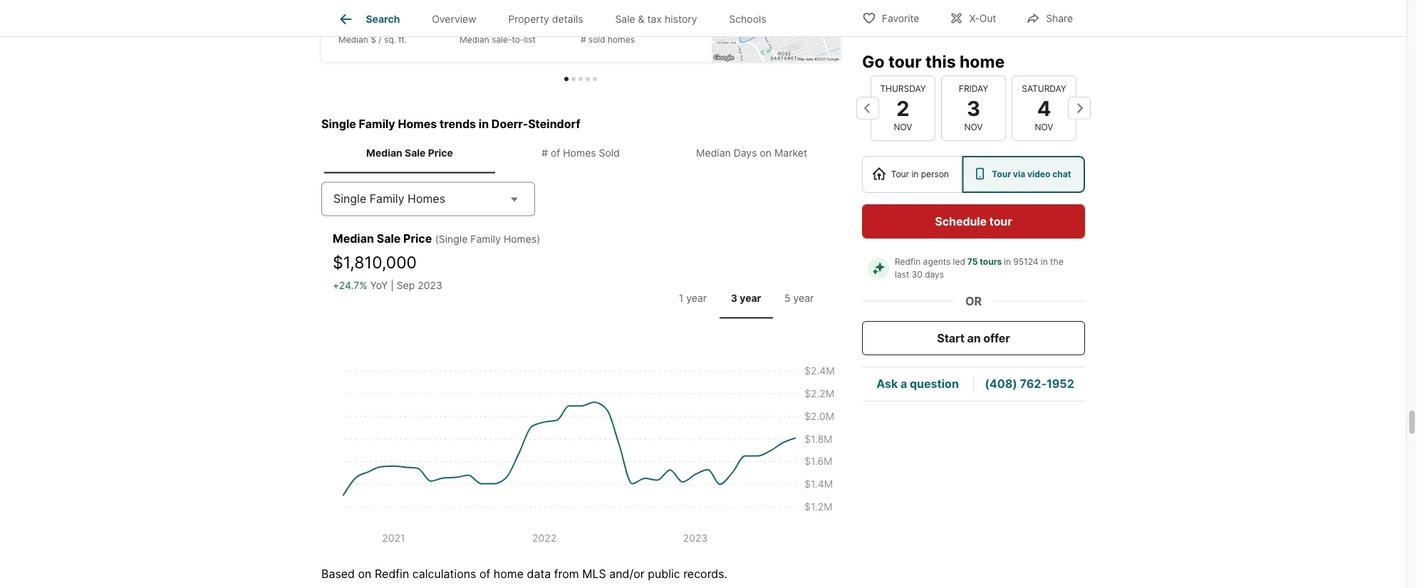 Task type: vqa. For each thing, say whether or not it's contained in the screenshot.
"Nov"
yes



Task type: locate. For each thing, give the bounding box(es) containing it.
0 horizontal spatial home
[[494, 567, 524, 581]]

0 horizontal spatial #
[[542, 147, 548, 159]]

tour inside button
[[990, 214, 1012, 228]]

median down $1.15k
[[339, 35, 368, 45]]

2 vertical spatial 3
[[731, 292, 737, 305]]

None button
[[871, 75, 936, 141], [941, 75, 1006, 141], [1012, 75, 1077, 141], [871, 75, 936, 141], [941, 75, 1006, 141], [1012, 75, 1077, 141]]

1 vertical spatial #
[[542, 147, 548, 159]]

in left person
[[912, 169, 919, 180]]

median left days
[[696, 147, 731, 159]]

homes for sold
[[563, 147, 596, 159]]

3 nov from the left
[[1035, 122, 1054, 133]]

sale up $1,810,000
[[377, 232, 401, 246]]

of right calculations
[[480, 567, 490, 581]]

median sale price (single family homes) $1,810,000
[[333, 232, 540, 273]]

tour in person option
[[862, 156, 962, 193]]

$1.15k
[[339, 18, 374, 32]]

sale & tax history
[[615, 13, 697, 25]]

tour left via
[[992, 169, 1011, 180]]

the
[[1050, 257, 1064, 267]]

2 vertical spatial sale
[[377, 232, 401, 246]]

#
[[581, 35, 586, 45], [542, 147, 548, 159]]

x-
[[969, 12, 980, 25]]

# of homes sold
[[542, 147, 620, 159]]

year left '5'
[[740, 292, 761, 305]]

tour for tour in person
[[891, 169, 909, 180]]

106.9%
[[460, 18, 501, 32]]

1 year
[[679, 292, 707, 305]]

on right the based
[[358, 567, 372, 581]]

1 horizontal spatial tour
[[992, 169, 1011, 180]]

$1,810,000
[[333, 253, 417, 273]]

sale-
[[492, 35, 512, 45]]

days
[[925, 270, 944, 280]]

1 horizontal spatial year
[[740, 292, 761, 305]]

# left sold on the top left of page
[[581, 35, 586, 45]]

2 horizontal spatial 3
[[967, 96, 981, 121]]

0 vertical spatial single
[[321, 117, 356, 131]]

slide 4 dot image
[[586, 77, 590, 81]]

tour left person
[[891, 169, 909, 180]]

1 vertical spatial sale
[[405, 147, 426, 159]]

homes inside tab
[[563, 147, 596, 159]]

0 horizontal spatial of
[[480, 567, 490, 581]]

1 vertical spatial on
[[358, 567, 372, 581]]

slide 3 dot image
[[579, 77, 583, 81]]

x-out button
[[937, 3, 1009, 32]]

image image
[[712, 0, 840, 62]]

schools tab
[[713, 2, 782, 36]]

nov down "friday"
[[965, 122, 983, 133]]

1 horizontal spatial of
[[551, 147, 560, 159]]

2 nov from the left
[[965, 122, 983, 133]]

saturday
[[1022, 84, 1067, 94]]

to-
[[512, 35, 524, 45]]

question
[[910, 377, 959, 391]]

family down median sale price tab
[[370, 192, 404, 206]]

tab list
[[321, 0, 794, 36], [321, 133, 840, 174], [663, 278, 829, 319]]

home left data
[[494, 567, 524, 581]]

2 tour from the left
[[992, 169, 1011, 180]]

redfin
[[895, 257, 921, 267], [375, 567, 409, 581]]

median inside "tab"
[[696, 147, 731, 159]]

1 horizontal spatial #
[[581, 35, 586, 45]]

# down steindorf
[[542, 147, 548, 159]]

from
[[554, 567, 579, 581]]

median up $1,810,000
[[333, 232, 374, 246]]

# inside 3 # sold homes
[[581, 35, 586, 45]]

0 vertical spatial price
[[428, 147, 453, 159]]

1 vertical spatial of
[[480, 567, 490, 581]]

year right 1
[[686, 292, 707, 305]]

0 vertical spatial home
[[960, 51, 1005, 71]]

ft.
[[398, 35, 407, 45]]

0 vertical spatial of
[[551, 147, 560, 159]]

in right trends
[[479, 117, 489, 131]]

tour for go
[[889, 51, 922, 71]]

30
[[912, 270, 923, 280]]

1 vertical spatial redfin
[[375, 567, 409, 581]]

redfin left calculations
[[375, 567, 409, 581]]

1 vertical spatial homes
[[563, 147, 596, 159]]

and/or
[[609, 567, 645, 581]]

thursday
[[880, 84, 926, 94]]

nov for 4
[[1035, 122, 1054, 133]]

price
[[428, 147, 453, 159], [403, 232, 432, 246]]

1 horizontal spatial redfin
[[895, 257, 921, 267]]

$1.15k median $ / sq. ft.
[[339, 18, 407, 45]]

year for 1 year
[[686, 292, 707, 305]]

sale down single family homes trends in doerr-steindorf
[[405, 147, 426, 159]]

homes)
[[504, 234, 540, 246]]

homes left sold
[[563, 147, 596, 159]]

homes up (single in the top left of the page
[[408, 192, 445, 206]]

1 horizontal spatial sale
[[405, 147, 426, 159]]

0 vertical spatial family
[[359, 117, 395, 131]]

nov down 2
[[894, 122, 912, 133]]

0 horizontal spatial year
[[686, 292, 707, 305]]

median days on market tab
[[666, 136, 837, 171]]

family right (single in the top left of the page
[[470, 234, 501, 246]]

in
[[479, 117, 489, 131], [912, 169, 919, 180], [1004, 257, 1011, 267], [1041, 257, 1048, 267]]

3 # sold homes
[[581, 18, 635, 45]]

3 for 3 year
[[731, 292, 737, 305]]

0 vertical spatial #
[[581, 35, 586, 45]]

public
[[648, 567, 680, 581]]

tour inside option
[[992, 169, 1011, 180]]

1 vertical spatial 3
[[967, 96, 981, 121]]

$
[[371, 35, 376, 45]]

in inside tour in person option
[[912, 169, 919, 180]]

3 year
[[731, 292, 761, 305]]

0 horizontal spatial tour
[[891, 169, 909, 180]]

median sale price tab
[[324, 136, 495, 171]]

nov inside thursday 2 nov
[[894, 122, 912, 133]]

3 inside 3 # sold homes
[[581, 18, 588, 32]]

on inside "tab"
[[760, 147, 772, 159]]

based on redfin calculations of home data from mls and/or public records.
[[321, 567, 728, 581]]

0 horizontal spatial 3
[[581, 18, 588, 32]]

list box
[[862, 156, 1085, 193]]

median
[[339, 35, 368, 45], [460, 35, 489, 45], [366, 147, 402, 159], [696, 147, 731, 159], [333, 232, 374, 246]]

year right '5'
[[793, 292, 814, 305]]

year
[[686, 292, 707, 305], [740, 292, 761, 305], [793, 292, 814, 305]]

1 vertical spatial single
[[333, 192, 366, 206]]

overview
[[432, 13, 476, 25]]

details
[[552, 13, 583, 25]]

2 horizontal spatial sale
[[615, 13, 635, 25]]

0 horizontal spatial tour
[[889, 51, 922, 71]]

nov for 2
[[894, 122, 912, 133]]

0 horizontal spatial on
[[358, 567, 372, 581]]

1 horizontal spatial 3
[[731, 292, 737, 305]]

sale & tax history tab
[[599, 2, 713, 36]]

family
[[359, 117, 395, 131], [370, 192, 404, 206], [470, 234, 501, 246]]

last
[[895, 270, 909, 280]]

price left (single in the top left of the page
[[403, 232, 432, 246]]

1 nov from the left
[[894, 122, 912, 133]]

carousel group
[[316, 0, 857, 81]]

video
[[1027, 169, 1051, 180]]

0 vertical spatial on
[[760, 147, 772, 159]]

762-
[[1020, 377, 1047, 391]]

0 horizontal spatial sale
[[377, 232, 401, 246]]

2 vertical spatial family
[[470, 234, 501, 246]]

# of homes sold tab
[[495, 136, 666, 171]]

property details tab
[[492, 2, 599, 36]]

tour up thursday
[[889, 51, 922, 71]]

property details
[[508, 13, 583, 25]]

1 horizontal spatial nov
[[965, 122, 983, 133]]

nov down 4
[[1035, 122, 1054, 133]]

schedule tour button
[[862, 205, 1085, 239]]

price inside median sale price (single family homes) $1,810,000
[[403, 232, 432, 246]]

median inside tab
[[366, 147, 402, 159]]

tour via video chat option
[[962, 156, 1085, 193]]

1 vertical spatial family
[[370, 192, 404, 206]]

&
[[638, 13, 645, 25]]

family up median sale price at the left of page
[[359, 117, 395, 131]]

median for median days on market
[[696, 147, 731, 159]]

overview tab
[[416, 2, 492, 36]]

home
[[960, 51, 1005, 71], [494, 567, 524, 581]]

3 year from the left
[[793, 292, 814, 305]]

sq.
[[384, 35, 396, 45]]

tour right schedule
[[990, 214, 1012, 228]]

2 year from the left
[[740, 292, 761, 305]]

homes
[[398, 117, 437, 131], [563, 147, 596, 159], [408, 192, 445, 206]]

sale inside median sale price (single family homes) $1,810,000
[[377, 232, 401, 246]]

median for median sale price
[[366, 147, 402, 159]]

1 horizontal spatial home
[[960, 51, 1005, 71]]

sold
[[588, 35, 605, 45]]

homes up median sale price at the left of page
[[398, 117, 437, 131]]

price for median sale price
[[428, 147, 453, 159]]

ask a question link
[[877, 377, 959, 391]]

1 vertical spatial price
[[403, 232, 432, 246]]

1 year tab
[[666, 281, 720, 316]]

go
[[862, 51, 885, 71]]

of
[[551, 147, 560, 159], [480, 567, 490, 581]]

on right days
[[760, 147, 772, 159]]

home up "friday"
[[960, 51, 1005, 71]]

2 horizontal spatial nov
[[1035, 122, 1054, 133]]

via
[[1013, 169, 1026, 180]]

0 vertical spatial tour
[[889, 51, 922, 71]]

tour for schedule
[[990, 214, 1012, 228]]

median for median sale price (single family homes) $1,810,000
[[333, 232, 374, 246]]

single
[[321, 117, 356, 131], [333, 192, 366, 206]]

3
[[581, 18, 588, 32], [967, 96, 981, 121], [731, 292, 737, 305]]

2 horizontal spatial year
[[793, 292, 814, 305]]

0 vertical spatial tab list
[[321, 0, 794, 36]]

price inside tab
[[428, 147, 453, 159]]

schedule
[[935, 214, 987, 228]]

next image
[[1068, 97, 1091, 120]]

(408)
[[985, 377, 1017, 391]]

favorite
[[882, 12, 920, 25]]

3 inside tab
[[731, 292, 737, 305]]

1 horizontal spatial on
[[760, 147, 772, 159]]

median down 106.9%
[[460, 35, 489, 45]]

tour inside option
[[891, 169, 909, 180]]

1 vertical spatial home
[[494, 567, 524, 581]]

sale left the '&'
[[615, 13, 635, 25]]

3 year tab
[[720, 281, 773, 316]]

tour
[[889, 51, 922, 71], [990, 214, 1012, 228]]

slide 2 dot image
[[571, 77, 576, 81]]

5 year tab
[[773, 281, 826, 316]]

median up single family homes
[[366, 147, 402, 159]]

redfin up last
[[895, 257, 921, 267]]

1 tour from the left
[[891, 169, 909, 180]]

1 horizontal spatial tour
[[990, 214, 1012, 228]]

previous image
[[857, 97, 879, 120]]

2 vertical spatial homes
[[408, 192, 445, 206]]

# inside tab
[[542, 147, 548, 159]]

0 vertical spatial 3
[[581, 18, 588, 32]]

+24.7% yoy | sep 2023
[[333, 280, 442, 292]]

1 vertical spatial tour
[[990, 214, 1012, 228]]

1 year from the left
[[686, 292, 707, 305]]

0 horizontal spatial nov
[[894, 122, 912, 133]]

median inside median sale price (single family homes) $1,810,000
[[333, 232, 374, 246]]

tours
[[980, 257, 1002, 267]]

price down single family homes trends in doerr-steindorf
[[428, 147, 453, 159]]

nov inside friday 3 nov
[[965, 122, 983, 133]]

0 vertical spatial homes
[[398, 117, 437, 131]]

nov inside saturday 4 nov
[[1035, 122, 1054, 133]]

year for 3 year
[[740, 292, 761, 305]]

2 vertical spatial tab list
[[663, 278, 829, 319]]

person
[[921, 169, 949, 180]]

+24.7%
[[333, 280, 367, 292]]

steindorf
[[528, 117, 581, 131]]

ask
[[877, 377, 898, 391]]

0 vertical spatial redfin
[[895, 257, 921, 267]]

share button
[[1014, 3, 1085, 32]]

year inside tab
[[793, 292, 814, 305]]

based
[[321, 567, 355, 581]]

of down steindorf
[[551, 147, 560, 159]]

start
[[937, 331, 965, 345]]

1 vertical spatial tab list
[[321, 133, 840, 174]]

in left the
[[1041, 257, 1048, 267]]



Task type: describe. For each thing, give the bounding box(es) containing it.
led
[[953, 257, 965, 267]]

0 horizontal spatial redfin
[[375, 567, 409, 581]]

start an offer button
[[862, 321, 1085, 356]]

days
[[734, 147, 757, 159]]

in right the tours at top
[[1004, 257, 1011, 267]]

single family homes
[[333, 192, 445, 206]]

2
[[897, 96, 910, 121]]

median inside the 106.9% median sale-to-list
[[460, 35, 489, 45]]

tab list containing search
[[321, 0, 794, 36]]

single for single family homes
[[333, 192, 366, 206]]

/
[[379, 35, 382, 45]]

homes for trends
[[398, 117, 437, 131]]

75
[[967, 257, 978, 267]]

search
[[366, 13, 400, 25]]

5
[[785, 292, 791, 305]]

tax
[[647, 13, 662, 25]]

data
[[527, 567, 551, 581]]

homes
[[608, 35, 635, 45]]

family for single family homes
[[370, 192, 404, 206]]

offer
[[984, 331, 1010, 345]]

(408) 762-1952 link
[[985, 377, 1074, 391]]

0 vertical spatial sale
[[615, 13, 635, 25]]

saturday 4 nov
[[1022, 84, 1067, 133]]

106.9% median sale-to-list
[[460, 18, 536, 45]]

tab list containing median sale price
[[321, 133, 840, 174]]

tour via video chat
[[992, 169, 1071, 180]]

chat
[[1053, 169, 1071, 180]]

an
[[967, 331, 981, 345]]

out
[[980, 12, 996, 25]]

ask a question
[[877, 377, 959, 391]]

sale for median sale price (single family homes) $1,810,000
[[377, 232, 401, 246]]

or
[[966, 294, 982, 308]]

x-out
[[969, 12, 996, 25]]

start an offer
[[937, 331, 1010, 345]]

95124
[[1014, 257, 1039, 267]]

single for single family homes trends in doerr-steindorf
[[321, 117, 356, 131]]

history
[[665, 13, 697, 25]]

1952
[[1047, 377, 1074, 391]]

single family homes trends in doerr-steindorf
[[321, 117, 581, 131]]

thursday 2 nov
[[880, 84, 926, 133]]

agents
[[923, 257, 951, 267]]

tour in person
[[891, 169, 949, 180]]

a
[[901, 377, 907, 391]]

favorite button
[[850, 3, 932, 32]]

go tour this home
[[862, 51, 1005, 71]]

property
[[508, 13, 549, 25]]

redfin agents led 75 tours in 95124
[[895, 257, 1039, 267]]

doerr-
[[492, 117, 528, 131]]

yoy
[[370, 280, 388, 292]]

4
[[1037, 96, 1051, 121]]

price for median sale price (single family homes) $1,810,000
[[403, 232, 432, 246]]

sale for median sale price
[[405, 147, 426, 159]]

friday 3 nov
[[959, 84, 988, 133]]

family inside median sale price (single family homes) $1,810,000
[[470, 234, 501, 246]]

median days on market
[[696, 147, 807, 159]]

trends
[[440, 117, 476, 131]]

list box containing tour in person
[[862, 156, 1085, 193]]

list
[[524, 35, 536, 45]]

mls
[[582, 567, 606, 581]]

sold
[[599, 147, 620, 159]]

share
[[1046, 12, 1073, 25]]

median sale price
[[366, 147, 453, 159]]

in inside in the last 30 days
[[1041, 257, 1048, 267]]

tour for tour via video chat
[[992, 169, 1011, 180]]

median inside $1.15k median $ / sq. ft.
[[339, 35, 368, 45]]

schools
[[729, 13, 767, 25]]

3 inside friday 3 nov
[[967, 96, 981, 121]]

schedule tour
[[935, 214, 1012, 228]]

5 year
[[785, 292, 814, 305]]

sep
[[397, 280, 415, 292]]

nov for 3
[[965, 122, 983, 133]]

slide 5 dot image
[[593, 77, 597, 81]]

(single
[[435, 234, 468, 246]]

3 for 3 # sold homes
[[581, 18, 588, 32]]

(408) 762-1952
[[985, 377, 1074, 391]]

slide 1 dot image
[[564, 77, 569, 81]]

this
[[926, 51, 956, 71]]

in the last 30 days
[[895, 257, 1066, 280]]

family for single family homes trends in doerr-steindorf
[[359, 117, 395, 131]]

search link
[[337, 11, 400, 28]]

tab list containing 1 year
[[663, 278, 829, 319]]

market
[[774, 147, 807, 159]]

calculations
[[412, 567, 476, 581]]

records.
[[683, 567, 728, 581]]

|
[[391, 280, 394, 292]]

of inside tab
[[551, 147, 560, 159]]

year for 5 year
[[793, 292, 814, 305]]



